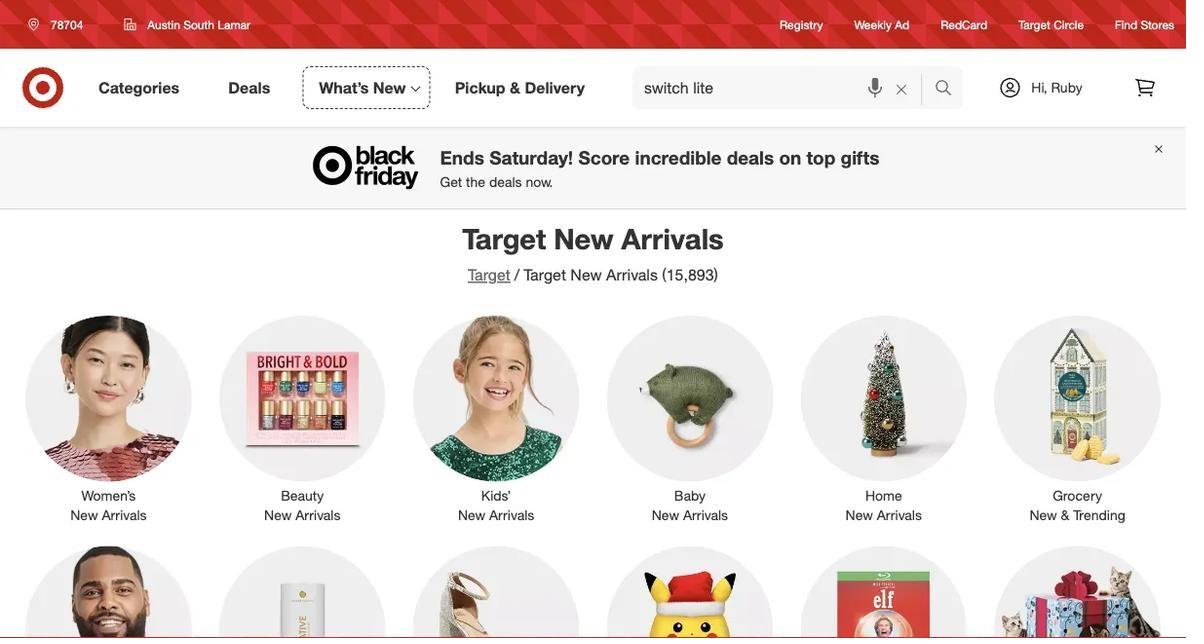 Task type: vqa. For each thing, say whether or not it's contained in the screenshot.
Biscuits on the right of the page
no



Task type: locate. For each thing, give the bounding box(es) containing it.
arrivals for kids'
[[489, 507, 534, 524]]

new down grocery
[[1030, 507, 1057, 524]]

deals right the
[[489, 173, 522, 190]]

new
[[373, 78, 406, 97], [554, 221, 614, 256], [571, 266, 602, 285], [70, 507, 98, 524], [264, 507, 292, 524], [458, 507, 486, 524], [652, 507, 679, 524], [846, 507, 873, 524], [1030, 507, 1057, 524]]

new down 'baby'
[[652, 507, 679, 524]]

target left circle
[[1019, 17, 1051, 32]]

&
[[510, 78, 520, 97], [1061, 507, 1070, 524]]

get
[[440, 173, 462, 190]]

arrivals inside "beauty new arrivals"
[[296, 507, 341, 524]]

redcard
[[941, 17, 987, 32]]

new inside 'baby new arrivals'
[[652, 507, 679, 524]]

new down beauty
[[264, 507, 292, 524]]

arrivals down beauty
[[296, 507, 341, 524]]

what's new
[[319, 78, 406, 97]]

new inside what's new link
[[373, 78, 406, 97]]

arrivals down kids'
[[489, 507, 534, 524]]

1 horizontal spatial &
[[1061, 507, 1070, 524]]

austin south lamar
[[148, 17, 251, 32]]

0 vertical spatial deals
[[727, 146, 774, 169]]

lamar
[[218, 17, 251, 32]]

arrivals down 'baby'
[[683, 507, 728, 524]]

circle
[[1054, 17, 1084, 32]]

1 vertical spatial &
[[1061, 507, 1070, 524]]

arrivals inside women's new arrivals
[[102, 507, 147, 524]]

on
[[779, 146, 801, 169]]

new right what's
[[373, 78, 406, 97]]

arrivals inside 'baby new arrivals'
[[683, 507, 728, 524]]

ad
[[895, 17, 910, 32]]

new inside "home new arrivals"
[[846, 507, 873, 524]]

incredible
[[635, 146, 722, 169]]

new down score
[[554, 221, 614, 256]]

weekly ad
[[854, 17, 910, 32]]

ends
[[440, 146, 484, 169]]

saturday!
[[489, 146, 573, 169]]

1 vertical spatial deals
[[489, 173, 522, 190]]

& right pickup
[[510, 78, 520, 97]]

new down home
[[846, 507, 873, 524]]

arrivals for home
[[877, 507, 922, 524]]

78704
[[51, 17, 83, 32]]

arrivals up (15,893)
[[621, 221, 724, 256]]

gifts
[[841, 146, 880, 169]]

target link
[[468, 266, 511, 285]]

new for beauty
[[264, 507, 292, 524]]

new for what's
[[373, 78, 406, 97]]

arrivals down home
[[877, 507, 922, 524]]

arrivals inside "home new arrivals"
[[877, 507, 922, 524]]

women's new arrivals
[[70, 487, 147, 524]]

hi, ruby
[[1031, 79, 1083, 96]]

target left /
[[468, 266, 511, 285]]

top
[[806, 146, 836, 169]]

target up /
[[462, 221, 546, 256]]

target circle link
[[1019, 16, 1084, 33]]

arrivals
[[621, 221, 724, 256], [606, 266, 658, 285], [102, 507, 147, 524], [296, 507, 341, 524], [489, 507, 534, 524], [683, 507, 728, 524], [877, 507, 922, 524]]

baby new arrivals
[[652, 487, 728, 524]]

new right /
[[571, 266, 602, 285]]

redcard link
[[941, 16, 987, 33]]

0 horizontal spatial &
[[510, 78, 520, 97]]

new inside grocery new & trending
[[1030, 507, 1057, 524]]

kids'
[[481, 487, 511, 504]]

arrivals down women's
[[102, 507, 147, 524]]

deals
[[228, 78, 270, 97]]

home new arrivals
[[846, 487, 922, 524]]

find stores
[[1115, 17, 1174, 32]]

deals
[[727, 146, 774, 169], [489, 173, 522, 190]]

new inside "beauty new arrivals"
[[264, 507, 292, 524]]

austin
[[148, 17, 180, 32]]

arrivals for beauty
[[296, 507, 341, 524]]

trending
[[1073, 507, 1125, 524]]

ruby
[[1051, 79, 1083, 96]]

new down kids'
[[458, 507, 486, 524]]

search
[[926, 80, 973, 99]]

deals left on
[[727, 146, 774, 169]]

austin south lamar button
[[111, 7, 263, 42]]

arrivals inside kids' new arrivals
[[489, 507, 534, 524]]

grocery
[[1053, 487, 1102, 504]]

home
[[865, 487, 902, 504]]

weekly
[[854, 17, 892, 32]]

new inside kids' new arrivals
[[458, 507, 486, 524]]

& down grocery
[[1061, 507, 1070, 524]]

kids' new arrivals
[[458, 487, 534, 524]]

new inside women's new arrivals
[[70, 507, 98, 524]]

delivery
[[525, 78, 585, 97]]

new down women's
[[70, 507, 98, 524]]

pickup & delivery link
[[438, 66, 609, 109]]

78704 button
[[16, 7, 104, 42]]

women's
[[81, 487, 136, 504]]

target
[[1019, 17, 1051, 32], [462, 221, 546, 256], [468, 266, 511, 285], [524, 266, 566, 285]]

0 vertical spatial &
[[510, 78, 520, 97]]

what's
[[319, 78, 369, 97]]

target right /
[[524, 266, 566, 285]]

registry link
[[780, 16, 823, 33]]



Task type: describe. For each thing, give the bounding box(es) containing it.
weekly ad link
[[854, 16, 910, 33]]

score
[[578, 146, 630, 169]]

/
[[514, 266, 520, 285]]

hi,
[[1031, 79, 1047, 96]]

0 horizontal spatial deals
[[489, 173, 522, 190]]

pickup & delivery
[[455, 78, 585, 97]]

categories
[[98, 78, 180, 97]]

What can we help you find? suggestions appear below search field
[[633, 66, 940, 109]]

beauty new arrivals
[[264, 487, 341, 524]]

baby
[[674, 487, 706, 504]]

now.
[[526, 173, 553, 190]]

arrivals left (15,893)
[[606, 266, 658, 285]]

(15,893)
[[662, 266, 718, 285]]

pickup
[[455, 78, 505, 97]]

the
[[466, 173, 485, 190]]

new for baby
[[652, 507, 679, 524]]

new for home
[[846, 507, 873, 524]]

target circle
[[1019, 17, 1084, 32]]

search button
[[926, 66, 973, 113]]

categories link
[[82, 66, 204, 109]]

arrivals for women's
[[102, 507, 147, 524]]

arrivals for baby
[[683, 507, 728, 524]]

new for women's
[[70, 507, 98, 524]]

ends saturday! score incredible deals on top gifts get the deals now.
[[440, 146, 880, 190]]

target new arrivals target / target new arrivals (15,893)
[[462, 221, 724, 285]]

arrivals for target
[[621, 221, 724, 256]]

new for kids'
[[458, 507, 486, 524]]

beauty
[[281, 487, 324, 504]]

target inside target circle link
[[1019, 17, 1051, 32]]

find stores link
[[1115, 16, 1174, 33]]

grocery new & trending
[[1030, 487, 1125, 524]]

south
[[183, 17, 214, 32]]

registry
[[780, 17, 823, 32]]

new for grocery
[[1030, 507, 1057, 524]]

new for target
[[554, 221, 614, 256]]

what's new link
[[302, 66, 430, 109]]

deals link
[[212, 66, 295, 109]]

find
[[1115, 17, 1138, 32]]

& inside grocery new & trending
[[1061, 507, 1070, 524]]

1 horizontal spatial deals
[[727, 146, 774, 169]]

stores
[[1141, 17, 1174, 32]]



